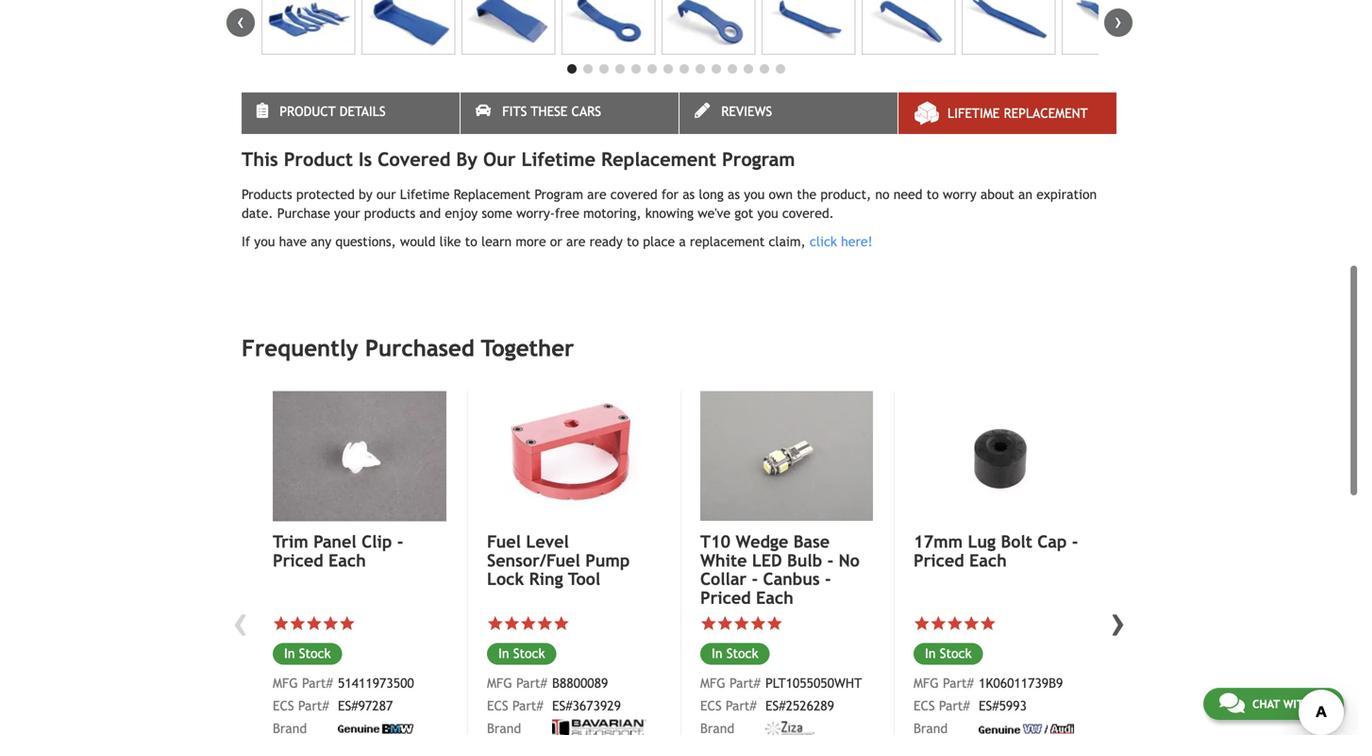 Task type: describe. For each thing, give the bounding box(es) containing it.
canbus
[[763, 569, 820, 589]]

this
[[242, 148, 278, 171]]

enjoy
[[445, 206, 478, 221]]

mfg for fuel level sensor/fuel pump lock ring tool
[[487, 676, 512, 691]]

product details link
[[242, 93, 460, 134]]

part# left b8800089
[[516, 676, 547, 691]]

if
[[242, 234, 250, 249]]

frequently
[[242, 335, 358, 362]]

purchase
[[277, 206, 330, 221]]

mfg part# b8800089 ecs part# es#3673929
[[487, 676, 621, 714]]

in for fuel level sensor/fuel pump lock ring tool
[[499, 646, 509, 661]]

is
[[359, 148, 372, 171]]

0 vertical spatial you
[[744, 187, 765, 202]]

your
[[334, 206, 360, 221]]

replacement
[[690, 234, 765, 249]]

have
[[279, 234, 307, 249]]

es#2526289
[[766, 699, 835, 714]]

7 star image from the left
[[750, 615, 767, 632]]

together
[[481, 335, 574, 362]]

clip
[[362, 532, 392, 552]]

9 star image from the left
[[930, 615, 947, 632]]

priced inside the t10 wedge base white led bulb - no collar - canbus - priced each
[[701, 588, 751, 608]]

no
[[839, 551, 860, 571]]

trim
[[273, 532, 308, 552]]

4 es#517779 - phr-05s - trim/molding tool kit - 5 pieces - safely remove trim panels and moldings easily without damaging them - schwaben - audi bmw volkswagen mercedes benz mini porsche image from the left
[[562, 0, 656, 55]]

51411973500
[[338, 676, 414, 691]]

- inside "trim panel clip - priced each"
[[397, 532, 403, 552]]

1 › link from the top
[[1105, 9, 1133, 37]]

worry-
[[517, 206, 555, 221]]

products protected by our lifetime replacement program are covered for as long as you own the product, no need to worry about an expiration date. purchase your products and enjoy some worry-free motoring, knowing we've got you covered.
[[242, 187, 1097, 221]]

t10
[[701, 532, 731, 552]]

0 vertical spatial product
[[280, 104, 336, 119]]

1 star image from the left
[[289, 615, 306, 632]]

questions,
[[336, 234, 396, 249]]

got
[[735, 206, 754, 221]]

product,
[[821, 187, 872, 202]]

purchased
[[365, 335, 475, 362]]

product details
[[280, 104, 386, 119]]

5 star image from the left
[[537, 615, 553, 632]]

each inside "trim panel clip - priced each"
[[329, 551, 366, 571]]

‹
[[237, 9, 245, 34]]

about
[[981, 187, 1015, 202]]

lifetime inside the products protected by our lifetime replacement program are covered for as long as you own the product, no need to worry about an expiration date. purchase your products and enjoy some worry-free motoring, knowing we've got you covered.
[[400, 187, 450, 202]]

mfg part# 51411973500 ecs part# es#97287
[[273, 676, 414, 714]]

claim,
[[769, 234, 806, 249]]

1 vertical spatial ›
[[1111, 596, 1126, 647]]

3 star image from the left
[[487, 615, 504, 632]]

t10 wedge base white led bulb - no collar - canbus - priced each link
[[701, 532, 873, 608]]

b8800089
[[552, 676, 608, 691]]

part# left "51411973500"
[[302, 676, 333, 691]]

by
[[456, 148, 478, 171]]

mfg for trim panel clip - priced each
[[273, 676, 298, 691]]

no
[[876, 187, 890, 202]]

are inside the products protected by our lifetime replacement program are covered for as long as you own the product, no need to worry about an expiration date. purchase your products and enjoy some worry-free motoring, knowing we've got you covered.
[[587, 187, 607, 202]]

ready
[[590, 234, 623, 249]]

1 es#517779 - phr-05s - trim/molding tool kit - 5 pieces - safely remove trim panels and moldings easily without damaging them - schwaben - audi bmw volkswagen mercedes benz mini porsche image from the left
[[262, 0, 355, 55]]

panel
[[314, 532, 357, 552]]

products
[[364, 206, 416, 221]]

17mm
[[914, 532, 963, 552]]

priced inside 17mm lug bolt cap - priced each
[[914, 551, 965, 571]]

chat with us
[[1253, 698, 1328, 711]]

in for t10 wedge base white led bulb - no collar - canbus - priced each
[[712, 646, 723, 661]]

like
[[440, 234, 461, 249]]

ecs for fuel level sensor/fuel pump lock ring tool
[[487, 699, 509, 714]]

in for 17mm lug bolt cap - priced each
[[925, 646, 936, 661]]

lifetime inside lifetime replacement link
[[948, 106, 1000, 121]]

1 vertical spatial you
[[758, 206, 779, 221]]

motoring,
[[584, 206, 642, 221]]

protected
[[296, 187, 355, 202]]

we've
[[698, 206, 731, 221]]

in stock for fuel level sensor/fuel pump lock ring tool
[[499, 646, 545, 661]]

1 vertical spatial product
[[284, 148, 353, 171]]

stock for priced
[[940, 646, 972, 661]]

would
[[400, 234, 436, 249]]

0 vertical spatial ›
[[1115, 9, 1123, 34]]

‹ link
[[227, 9, 255, 37]]

expiration
[[1037, 187, 1097, 202]]

fuel level sensor/fuel pump lock ring tool link
[[487, 532, 660, 589]]

own
[[769, 187, 793, 202]]

base
[[794, 532, 830, 552]]

stock for each
[[299, 646, 331, 661]]

covered
[[611, 187, 658, 202]]

tool
[[568, 569, 601, 589]]

collar
[[701, 569, 747, 589]]

chat
[[1253, 698, 1280, 711]]

4 star image from the left
[[504, 615, 520, 632]]

need
[[894, 187, 923, 202]]

products
[[242, 187, 292, 202]]

this product is covered by our lifetime replacement program
[[242, 148, 795, 171]]

1 star image from the left
[[273, 615, 289, 632]]

these
[[531, 104, 568, 119]]

any
[[311, 234, 332, 249]]

here!
[[841, 234, 873, 249]]

part# left es#5993
[[939, 699, 970, 714]]

bolt
[[1001, 532, 1033, 552]]

program inside the products protected by our lifetime replacement program are covered for as long as you own the product, no need to worry about an expiration date. purchase your products and enjoy some worry-free motoring, knowing we've got you covered.
[[535, 187, 583, 202]]

8 star image from the left
[[767, 615, 783, 632]]

white
[[701, 551, 747, 571]]

in for trim panel clip - priced each
[[284, 646, 295, 661]]

comments image
[[1220, 692, 1245, 715]]

7 es#517779 - phr-05s - trim/molding tool kit - 5 pieces - safely remove trim panels and moldings easily without damaging them - schwaben - audi bmw volkswagen mercedes benz mini porsche image from the left
[[862, 0, 956, 55]]

wedge
[[736, 532, 789, 552]]

in stock for t10 wedge base white led bulb - no collar - canbus - priced each
[[712, 646, 759, 661]]

es#97287
[[338, 699, 393, 714]]

es#5993
[[979, 699, 1027, 714]]

learn
[[481, 234, 512, 249]]

part# left es#97287
[[298, 699, 329, 714]]



Task type: vqa. For each thing, say whether or not it's contained in the screenshot.
promotions,
no



Task type: locate. For each thing, give the bounding box(es) containing it.
fuel level sensor/fuel pump lock ring tool image
[[487, 391, 660, 521]]

6 star image from the left
[[701, 615, 717, 632]]

ecs for t10 wedge base white led bulb - no collar - canbus - priced each
[[701, 699, 722, 714]]

if you have any questions, would like to learn more or are ready to place a replacement claim, click here!
[[242, 234, 873, 249]]

in down "collar"
[[712, 646, 723, 661]]

part#
[[302, 676, 333, 691], [516, 676, 547, 691], [730, 676, 761, 691], [943, 676, 974, 691], [298, 699, 329, 714], [512, 699, 544, 714], [726, 699, 757, 714], [939, 699, 970, 714]]

sensor/fuel
[[487, 551, 580, 571]]

- inside 17mm lug bolt cap - priced each
[[1072, 532, 1079, 552]]

2 star image from the left
[[322, 615, 339, 632]]

2 as from the left
[[728, 187, 740, 202]]

bulb
[[787, 551, 822, 571]]

you down own
[[758, 206, 779, 221]]

›
[[1115, 9, 1123, 34], [1111, 596, 1126, 647]]

0 vertical spatial › link
[[1105, 9, 1133, 37]]

to left place on the top left of the page
[[627, 234, 639, 249]]

2 es#517779 - phr-05s - trim/molding tool kit - 5 pieces - safely remove trim panels and moldings easily without damaging them - schwaben - audi bmw volkswagen mercedes benz mini porsche image from the left
[[362, 0, 455, 55]]

0 horizontal spatial replacement
[[454, 187, 531, 202]]

2 horizontal spatial replacement
[[1004, 106, 1088, 121]]

6 es#517779 - phr-05s - trim/molding tool kit - 5 pieces - safely remove trim panels and moldings easily without damaging them - schwaben - audi bmw volkswagen mercedes benz mini porsche image from the left
[[762, 0, 856, 55]]

ecs left es#3673929
[[487, 699, 509, 714]]

to right need
[[927, 187, 939, 202]]

0 horizontal spatial each
[[329, 551, 366, 571]]

1 vertical spatial › link
[[1105, 596, 1133, 647]]

and
[[420, 206, 441, 221]]

in
[[284, 646, 295, 661], [499, 646, 509, 661], [712, 646, 723, 661], [925, 646, 936, 661]]

1k06011739b9
[[979, 676, 1063, 691]]

mfg inside "mfg part# 1k06011739b9 ecs part# es#5993"
[[914, 676, 939, 691]]

mfg inside "mfg part# 51411973500 ecs part# es#97287"
[[273, 676, 298, 691]]

fits
[[502, 104, 527, 119]]

ecs left es#97287
[[273, 699, 294, 714]]

4 stock from the left
[[940, 646, 972, 661]]

es#3673929
[[552, 699, 621, 714]]

6 star image from the left
[[734, 615, 750, 632]]

2 vertical spatial lifetime
[[400, 187, 450, 202]]

you
[[744, 187, 765, 202], [758, 206, 779, 221], [254, 234, 275, 249]]

part# left es#3673929
[[512, 699, 544, 714]]

fits these cars
[[502, 104, 601, 119]]

in up mfg part# b8800089 ecs part# es#3673929
[[499, 646, 509, 661]]

in stock for trim panel clip - priced each
[[284, 646, 331, 661]]

priced down the white
[[701, 588, 751, 608]]

11 star image from the left
[[963, 615, 980, 632]]

lug
[[968, 532, 996, 552]]

lock
[[487, 569, 524, 589]]

are right or
[[566, 234, 586, 249]]

in stock up mfg part# plt1055050wht ecs part# es#2526289
[[712, 646, 759, 661]]

stock for bulb
[[727, 646, 759, 661]]

3 ecs from the left
[[701, 699, 722, 714]]

with
[[1284, 698, 1312, 711]]

stock up "mfg part# 51411973500 ecs part# es#97287" at the bottom of the page
[[299, 646, 331, 661]]

priced left lug
[[914, 551, 965, 571]]

in stock up "mfg part# 51411973500 ecs part# es#97287" at the bottom of the page
[[284, 646, 331, 661]]

ecs left es#5993
[[914, 699, 935, 714]]

priced inside "trim panel clip - priced each"
[[273, 551, 323, 571]]

t10 wedge base white led bulb - no collar - canbus - priced each image
[[701, 391, 873, 521]]

some
[[482, 206, 513, 221]]

2 vertical spatial you
[[254, 234, 275, 249]]

fits these cars link
[[461, 93, 679, 134]]

-
[[397, 532, 403, 552], [1072, 532, 1079, 552], [828, 551, 834, 571], [752, 569, 758, 589], [825, 569, 831, 589]]

3 es#517779 - phr-05s - trim/molding tool kit - 5 pieces - safely remove trim panels and moldings easily without damaging them - schwaben - audi bmw volkswagen mercedes benz mini porsche image from the left
[[462, 0, 555, 55]]

10 star image from the left
[[947, 615, 963, 632]]

4 ecs from the left
[[914, 699, 935, 714]]

mfg for 17mm lug bolt cap - priced each
[[914, 676, 939, 691]]

stock for ring
[[513, 646, 545, 661]]

are up motoring,
[[587, 187, 607, 202]]

the
[[797, 187, 817, 202]]

8 star image from the left
[[914, 615, 930, 632]]

priced
[[273, 551, 323, 571], [914, 551, 965, 571], [701, 588, 751, 608]]

1 stock from the left
[[299, 646, 331, 661]]

ecs for 17mm lug bolt cap - priced each
[[914, 699, 935, 714]]

2 mfg from the left
[[487, 676, 512, 691]]

1 ecs from the left
[[273, 699, 294, 714]]

0 horizontal spatial priced
[[273, 551, 323, 571]]

2 horizontal spatial each
[[970, 551, 1007, 571]]

17mm lug bolt cap - priced each
[[914, 532, 1079, 571]]

program up own
[[722, 148, 795, 171]]

1 in stock from the left
[[284, 646, 331, 661]]

more
[[516, 234, 546, 249]]

covered.
[[783, 206, 834, 221]]

an
[[1019, 187, 1033, 202]]

ecs inside mfg part# plt1055050wht ecs part# es#2526289
[[701, 699, 722, 714]]

ecs
[[273, 699, 294, 714], [487, 699, 509, 714], [701, 699, 722, 714], [914, 699, 935, 714]]

mfg part# 1k06011739b9 ecs part# es#5993
[[914, 676, 1063, 714]]

4 star image from the left
[[520, 615, 537, 632]]

in stock
[[284, 646, 331, 661], [499, 646, 545, 661], [712, 646, 759, 661], [925, 646, 972, 661]]

0 vertical spatial lifetime
[[948, 106, 1000, 121]]

plt1055050wht
[[766, 676, 862, 691]]

2 in stock from the left
[[499, 646, 545, 661]]

mfg
[[273, 676, 298, 691], [487, 676, 512, 691], [701, 676, 726, 691], [914, 676, 939, 691]]

program
[[722, 148, 795, 171], [535, 187, 583, 202]]

es#517779 - phr-05s - trim/molding tool kit - 5 pieces - safely remove trim panels and moldings easily without damaging them - schwaben - audi bmw volkswagen mercedes benz mini porsche image
[[262, 0, 355, 55], [362, 0, 455, 55], [462, 0, 555, 55], [562, 0, 656, 55], [662, 0, 756, 55], [762, 0, 856, 55], [862, 0, 956, 55], [962, 0, 1056, 55], [1062, 0, 1156, 55]]

reviews
[[722, 104, 772, 119]]

ecs for trim panel clip - priced each
[[273, 699, 294, 714]]

our
[[377, 187, 396, 202]]

1 as from the left
[[683, 187, 695, 202]]

in stock for 17mm lug bolt cap - priced each
[[925, 646, 972, 661]]

1 mfg from the left
[[273, 676, 298, 691]]

us
[[1315, 698, 1328, 711]]

as right for
[[683, 187, 695, 202]]

1 vertical spatial are
[[566, 234, 586, 249]]

chat with us link
[[1204, 688, 1344, 720]]

2 ecs from the left
[[487, 699, 509, 714]]

each inside 17mm lug bolt cap - priced each
[[970, 551, 1007, 571]]

0 horizontal spatial program
[[535, 187, 583, 202]]

or
[[550, 234, 562, 249]]

in stock up mfg part# b8800089 ecs part# es#3673929
[[499, 646, 545, 661]]

product up protected
[[284, 148, 353, 171]]

1 horizontal spatial as
[[728, 187, 740, 202]]

3 stock from the left
[[727, 646, 759, 661]]

lifetime replacement link
[[899, 93, 1117, 134]]

as
[[683, 187, 695, 202], [728, 187, 740, 202]]

› link
[[1105, 9, 1133, 37], [1105, 596, 1133, 647]]

1 horizontal spatial replacement
[[601, 148, 717, 171]]

reviews link
[[680, 93, 898, 134]]

0 vertical spatial are
[[587, 187, 607, 202]]

1 horizontal spatial to
[[627, 234, 639, 249]]

each right 17mm
[[970, 551, 1007, 571]]

star image
[[289, 615, 306, 632], [322, 615, 339, 632], [487, 615, 504, 632], [520, 615, 537, 632], [537, 615, 553, 632], [701, 615, 717, 632], [717, 615, 734, 632], [914, 615, 930, 632], [980, 615, 997, 632]]

17mm lug bolt cap - priced each link
[[914, 532, 1087, 571]]

replacement up for
[[601, 148, 717, 171]]

fuel
[[487, 532, 521, 552]]

each down led
[[756, 588, 794, 608]]

t10 wedge base white led bulb - no collar - canbus - priced each
[[701, 532, 860, 608]]

stock up "mfg part# 1k06011739b9 ecs part# es#5993"
[[940, 646, 972, 661]]

product left details on the top left
[[280, 104, 336, 119]]

lifetime up and
[[400, 187, 450, 202]]

covered
[[378, 148, 451, 171]]

trim panel clip - priced each link
[[273, 532, 447, 571]]

to inside the products protected by our lifetime replacement program are covered for as long as you own the product, no need to worry about an expiration date. purchase your products and enjoy some worry-free motoring, knowing we've got you covered.
[[927, 187, 939, 202]]

to right like
[[465, 234, 477, 249]]

a
[[679, 234, 686, 249]]

you right if
[[254, 234, 275, 249]]

7 star image from the left
[[717, 615, 734, 632]]

bav auto tools image
[[552, 720, 647, 735]]

in up "mfg part# 51411973500 ecs part# es#97287" at the bottom of the page
[[284, 646, 295, 661]]

program up free
[[535, 187, 583, 202]]

3 in from the left
[[712, 646, 723, 661]]

genuine bmw image
[[338, 725, 414, 734]]

date.
[[242, 206, 273, 221]]

4 in from the left
[[925, 646, 936, 661]]

2 › link from the top
[[1105, 596, 1133, 647]]

2 vertical spatial replacement
[[454, 187, 531, 202]]

ecs inside "mfg part# 51411973500 ecs part# es#97287"
[[273, 699, 294, 714]]

1 vertical spatial replacement
[[601, 148, 717, 171]]

click here! link
[[810, 234, 873, 249]]

ziza image
[[766, 722, 815, 735]]

our
[[483, 148, 516, 171]]

click
[[810, 234, 837, 249]]

place
[[643, 234, 675, 249]]

are
[[587, 187, 607, 202], [566, 234, 586, 249]]

replacement up an
[[1004, 106, 1088, 121]]

cars
[[572, 104, 601, 119]]

ecs inside "mfg part# 1k06011739b9 ecs part# es#5993"
[[914, 699, 935, 714]]

2 horizontal spatial lifetime
[[948, 106, 1000, 121]]

ecs inside mfg part# b8800089 ecs part# es#3673929
[[487, 699, 509, 714]]

priced left clip
[[273, 551, 323, 571]]

3 mfg from the left
[[701, 676, 726, 691]]

part# left es#2526289
[[726, 699, 757, 714]]

replacement inside the products protected by our lifetime replacement program are covered for as long as you own the product, no need to worry about an expiration date. purchase your products and enjoy some worry-free motoring, knowing we've got you covered.
[[454, 187, 531, 202]]

lifetime replacement
[[948, 106, 1088, 121]]

star image
[[273, 615, 289, 632], [306, 615, 322, 632], [339, 615, 355, 632], [504, 615, 520, 632], [553, 615, 570, 632], [734, 615, 750, 632], [750, 615, 767, 632], [767, 615, 783, 632], [930, 615, 947, 632], [947, 615, 963, 632], [963, 615, 980, 632]]

stock up mfg part# plt1055050wht ecs part# es#2526289
[[727, 646, 759, 661]]

for
[[662, 187, 679, 202]]

ring
[[529, 569, 563, 589]]

0 vertical spatial program
[[722, 148, 795, 171]]

1 vertical spatial lifetime
[[522, 148, 596, 171]]

2 star image from the left
[[306, 615, 322, 632]]

cap
[[1038, 532, 1067, 552]]

1 vertical spatial program
[[535, 187, 583, 202]]

by
[[359, 187, 373, 202]]

lifetime up worry
[[948, 106, 1000, 121]]

2 in from the left
[[499, 646, 509, 661]]

4 in stock from the left
[[925, 646, 972, 661]]

0 horizontal spatial as
[[683, 187, 695, 202]]

level
[[526, 532, 569, 552]]

2 horizontal spatial priced
[[914, 551, 965, 571]]

each right trim
[[329, 551, 366, 571]]

5 es#517779 - phr-05s - trim/molding tool kit - 5 pieces - safely remove trim panels and moldings easily without damaging them - schwaben - audi bmw volkswagen mercedes benz mini porsche image from the left
[[662, 0, 756, 55]]

in up "mfg part# 1k06011739b9 ecs part# es#5993"
[[925, 646, 936, 661]]

2 horizontal spatial to
[[927, 187, 939, 202]]

3 star image from the left
[[339, 615, 355, 632]]

pump
[[586, 551, 630, 571]]

2 stock from the left
[[513, 646, 545, 661]]

1 horizontal spatial lifetime
[[522, 148, 596, 171]]

3 in stock from the left
[[712, 646, 759, 661]]

9 star image from the left
[[980, 615, 997, 632]]

0 horizontal spatial lifetime
[[400, 187, 450, 202]]

9 es#517779 - phr-05s - trim/molding tool kit - 5 pieces - safely remove trim panels and moldings easily without damaging them - schwaben - audi bmw volkswagen mercedes benz mini porsche image from the left
[[1062, 0, 1156, 55]]

mfg inside mfg part# b8800089 ecs part# es#3673929
[[487, 676, 512, 691]]

0 horizontal spatial are
[[566, 234, 586, 249]]

as up the got in the right of the page
[[728, 187, 740, 202]]

to
[[927, 187, 939, 202], [465, 234, 477, 249], [627, 234, 639, 249]]

ecs left es#2526289
[[701, 699, 722, 714]]

1 horizontal spatial each
[[756, 588, 794, 608]]

8 es#517779 - phr-05s - trim/molding tool kit - 5 pieces - safely remove trim panels and moldings easily without damaging them - schwaben - audi bmw volkswagen mercedes benz mini porsche image from the left
[[962, 0, 1056, 55]]

5 star image from the left
[[553, 615, 570, 632]]

1 in from the left
[[284, 646, 295, 661]]

free
[[555, 206, 580, 221]]

led
[[752, 551, 782, 571]]

0 horizontal spatial to
[[465, 234, 477, 249]]

4 mfg from the left
[[914, 676, 939, 691]]

you up the got in the right of the page
[[744, 187, 765, 202]]

in stock up "mfg part# 1k06011739b9 ecs part# es#5993"
[[925, 646, 972, 661]]

mfg inside mfg part# plt1055050wht ecs part# es#2526289
[[701, 676, 726, 691]]

replacement up some
[[454, 187, 531, 202]]

stock up mfg part# b8800089 ecs part# es#3673929
[[513, 646, 545, 661]]

17mm lug bolt cap - priced each image
[[914, 391, 1087, 521]]

part# left plt1055050wht
[[730, 676, 761, 691]]

1 horizontal spatial program
[[722, 148, 795, 171]]

part# left 1k06011739b9
[[943, 676, 974, 691]]

lifetime down fits these cars 'link' on the top of page
[[522, 148, 596, 171]]

frequently purchased together
[[242, 335, 574, 362]]

mfg for t10 wedge base white led bulb - no collar - canbus - priced each
[[701, 676, 726, 691]]

0 vertical spatial replacement
[[1004, 106, 1088, 121]]

each inside the t10 wedge base white led bulb - no collar - canbus - priced each
[[756, 588, 794, 608]]

trim panel clip - priced each image
[[273, 391, 447, 522]]

genuine volkswagen audi image
[[979, 725, 1074, 734]]

knowing
[[646, 206, 694, 221]]

1 horizontal spatial are
[[587, 187, 607, 202]]

1 horizontal spatial priced
[[701, 588, 751, 608]]



